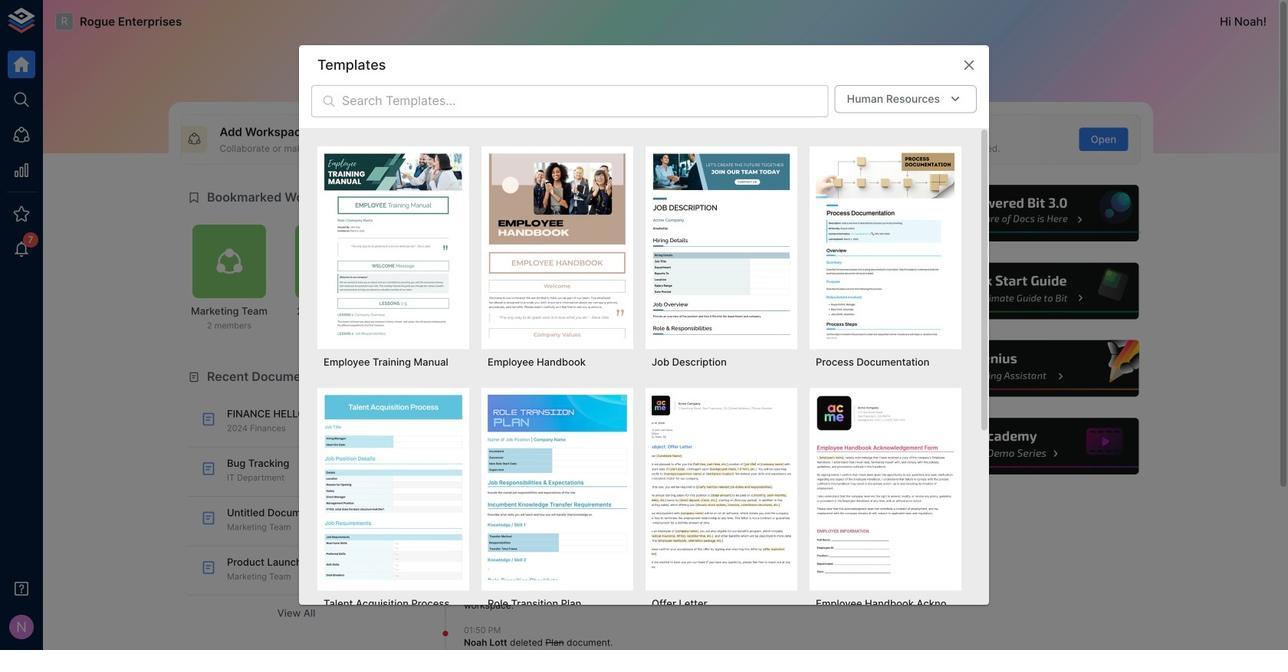 Task type: describe. For each thing, give the bounding box(es) containing it.
offer letter image
[[652, 394, 791, 580]]

2 help image from the top
[[910, 261, 1141, 321]]

role transition plan image
[[488, 394, 627, 580]]

job description image
[[652, 152, 791, 339]]

talent acquisition process image
[[324, 394, 463, 580]]

Search Templates... text field
[[342, 85, 829, 117]]

4 help image from the top
[[910, 416, 1141, 477]]

process documentation image
[[816, 152, 955, 339]]



Task type: locate. For each thing, give the bounding box(es) containing it.
employee training manual image
[[324, 152, 463, 339]]

dialog
[[299, 45, 989, 650]]

1 help image from the top
[[910, 183, 1141, 244]]

help image
[[910, 183, 1141, 244], [910, 261, 1141, 321], [910, 338, 1141, 399], [910, 416, 1141, 477]]

employee handbook acknowledgement form image
[[816, 394, 955, 580]]

employee handbook image
[[488, 152, 627, 339]]

3 help image from the top
[[910, 338, 1141, 399]]



Task type: vqa. For each thing, say whether or not it's contained in the screenshot.
the topmost Remove Bookmark image
no



